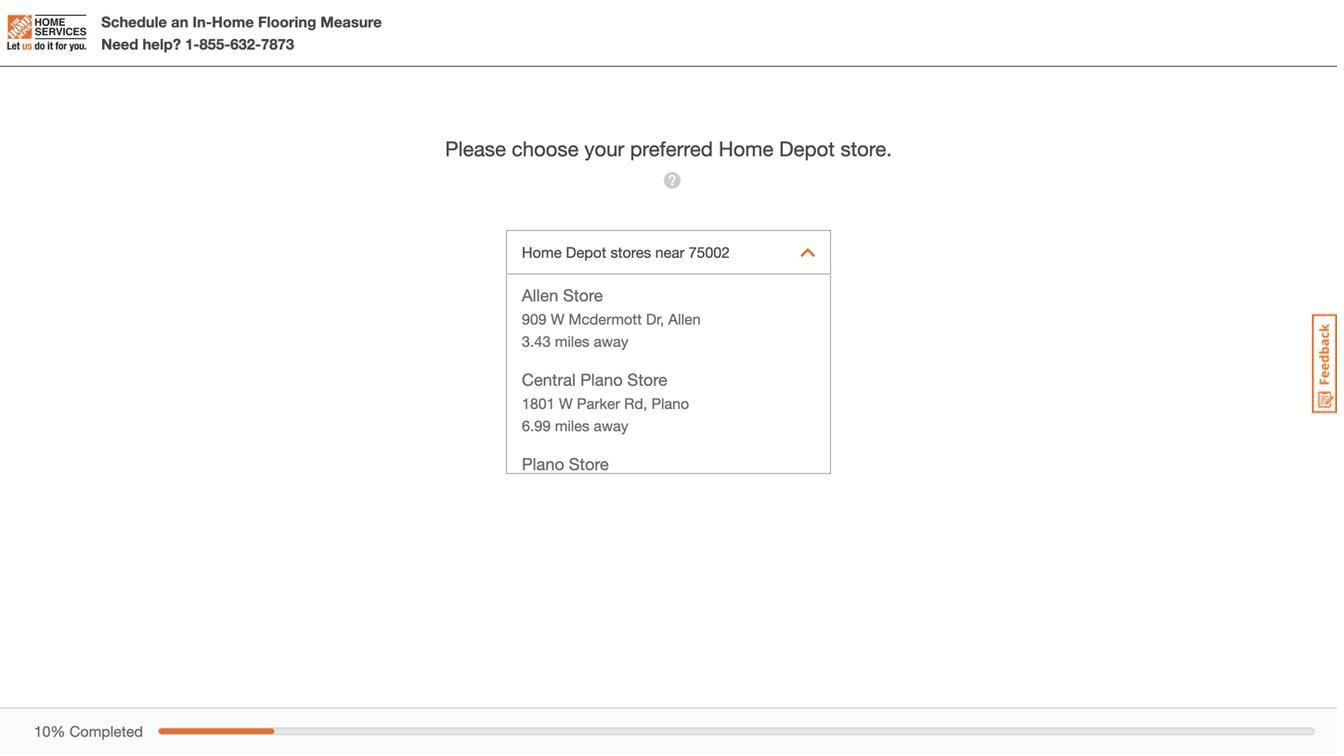 Task type: locate. For each thing, give the bounding box(es) containing it.
1 away from the top
[[594, 333, 628, 351]]

7873
[[261, 35, 294, 53]]

0 horizontal spatial plano
[[522, 455, 564, 474]]

measure
[[320, 13, 382, 31]]

0 vertical spatial miles
[[555, 333, 590, 351]]

1 miles from the top
[[555, 333, 590, 351]]

allen right dr,
[[668, 311, 701, 328]]

miles down parker
[[555, 417, 590, 435]]

away down mcdermott on the top of the page
[[594, 333, 628, 351]]

0 vertical spatial store
[[563, 286, 603, 305]]

away down parker
[[594, 417, 628, 435]]

75002
[[689, 244, 730, 261]]

central plano store 1801 w parker rd, plano 6.99 miles away
[[522, 370, 689, 435]]

2 miles from the top
[[555, 417, 590, 435]]

w
[[551, 311, 565, 328], [559, 395, 573, 413]]

miles inside central plano store 1801 w parker rd, plano 6.99 miles away
[[555, 417, 590, 435]]

0 vertical spatial w
[[551, 311, 565, 328]]

miles right the 3.43
[[555, 333, 590, 351]]

store up rd,
[[627, 370, 667, 390]]

previous link
[[586, 323, 644, 345]]

1 vertical spatial allen
[[668, 311, 701, 328]]

home
[[212, 13, 254, 31], [719, 136, 774, 161], [522, 244, 562, 261]]

depot left 'stores'
[[566, 244, 606, 261]]

2 vertical spatial store
[[569, 455, 609, 474]]

2 vertical spatial plano
[[522, 455, 564, 474]]

home up 909
[[522, 244, 562, 261]]

store inside allen store 909 w mcdermott dr, allen 3.43 miles away
[[563, 286, 603, 305]]

away
[[594, 333, 628, 351], [594, 417, 628, 435]]

0 vertical spatial depot
[[779, 136, 835, 161]]

miles inside allen store 909 w mcdermott dr, allen 3.43 miles away
[[555, 333, 590, 351]]

allen store 909 w mcdermott dr, allen 3.43 miles away
[[522, 286, 701, 351]]

2 horizontal spatial plano
[[651, 395, 689, 413]]

?
[[668, 172, 676, 189]]

1 horizontal spatial plano
[[580, 370, 623, 390]]

home right preferred
[[719, 136, 774, 161]]

0 vertical spatial plano
[[580, 370, 623, 390]]

1 vertical spatial w
[[559, 395, 573, 413]]

plano up parker
[[580, 370, 623, 390]]

home up 632-
[[212, 13, 254, 31]]

1 vertical spatial plano
[[651, 395, 689, 413]]

store down parker
[[569, 455, 609, 474]]

store.
[[841, 136, 892, 161]]

10%
[[34, 723, 65, 741]]

flooring
[[258, 13, 316, 31]]

previous
[[586, 325, 644, 343]]

in-
[[193, 13, 212, 31]]

mcdermott
[[569, 311, 642, 328]]

w right 1801
[[559, 395, 573, 413]]

near
[[655, 244, 684, 261]]

0 vertical spatial home
[[212, 13, 254, 31]]

miles
[[555, 333, 590, 351], [555, 417, 590, 435]]

store
[[563, 286, 603, 305], [627, 370, 667, 390], [569, 455, 609, 474]]

depot
[[779, 136, 835, 161], [566, 244, 606, 261]]

2 horizontal spatial home
[[719, 136, 774, 161]]

0 vertical spatial away
[[594, 333, 628, 351]]

w right 909
[[551, 311, 565, 328]]

schedule
[[101, 13, 167, 31]]

depot left store.
[[779, 136, 835, 161]]

0 horizontal spatial home
[[212, 13, 254, 31]]

1 vertical spatial away
[[594, 417, 628, 435]]

completed
[[70, 723, 143, 741]]

1801
[[522, 395, 555, 413]]

need
[[101, 35, 138, 53]]

855-
[[199, 35, 230, 53]]

6.99
[[522, 417, 551, 435]]

1 vertical spatial depot
[[566, 244, 606, 261]]

allen
[[522, 286, 558, 305], [668, 311, 701, 328]]

rd,
[[624, 395, 647, 413]]

away inside central plano store 1801 w parker rd, plano 6.99 miles away
[[594, 417, 628, 435]]

2 away from the top
[[594, 417, 628, 435]]

please
[[445, 136, 506, 161]]

0 vertical spatial allen
[[522, 286, 558, 305]]

1 vertical spatial miles
[[555, 417, 590, 435]]

store up mcdermott on the top of the page
[[563, 286, 603, 305]]

plano right rd,
[[651, 395, 689, 413]]

away inside allen store 909 w mcdermott dr, allen 3.43 miles away
[[594, 333, 628, 351]]

allen up 909
[[522, 286, 558, 305]]

1 vertical spatial store
[[627, 370, 667, 390]]

plano
[[580, 370, 623, 390], [651, 395, 689, 413], [522, 455, 564, 474]]

2 vertical spatial home
[[522, 244, 562, 261]]

plano down 6.99
[[522, 455, 564, 474]]

home inside schedule an in-home flooring measure need help? 1-855-632-7873
[[212, 13, 254, 31]]



Task type: vqa. For each thing, say whether or not it's contained in the screenshot.
miles
yes



Task type: describe. For each thing, give the bounding box(es) containing it.
dr,
[[646, 311, 664, 328]]

632-
[[230, 35, 261, 53]]

next button
[[658, 312, 751, 357]]

schedule an in-home flooring measure need help? 1-855-632-7873
[[101, 13, 382, 53]]

next
[[689, 325, 720, 343]]

parker
[[577, 395, 620, 413]]

feedback link image
[[1312, 314, 1337, 414]]

909
[[522, 311, 547, 328]]

1 vertical spatial home
[[719, 136, 774, 161]]

1 horizontal spatial depot
[[779, 136, 835, 161]]

store inside central plano store 1801 w parker rd, plano 6.99 miles away
[[627, 370, 667, 390]]

central
[[522, 370, 576, 390]]

home depot stores near 75002
[[522, 244, 730, 261]]

1-
[[185, 35, 199, 53]]

0 horizontal spatial allen
[[522, 286, 558, 305]]

w inside central plano store 1801 w parker rd, plano 6.99 miles away
[[559, 395, 573, 413]]

store for plano store
[[569, 455, 609, 474]]

w inside allen store 909 w mcdermott dr, allen 3.43 miles away
[[551, 311, 565, 328]]

an
[[171, 13, 188, 31]]

3.43
[[522, 333, 551, 351]]

1 horizontal spatial allen
[[668, 311, 701, 328]]

plano store
[[522, 455, 609, 474]]

10% completed
[[34, 723, 143, 741]]

stores
[[610, 244, 651, 261]]

preferred
[[630, 136, 713, 161]]

0 horizontal spatial depot
[[566, 244, 606, 261]]

please choose your preferred home depot store.
[[445, 136, 892, 161]]

choose
[[512, 136, 579, 161]]

store for allen store 909 w mcdermott dr, allen 3.43 miles away
[[563, 286, 603, 305]]

help?
[[142, 35, 181, 53]]

your
[[584, 136, 624, 161]]

1 horizontal spatial home
[[522, 244, 562, 261]]



